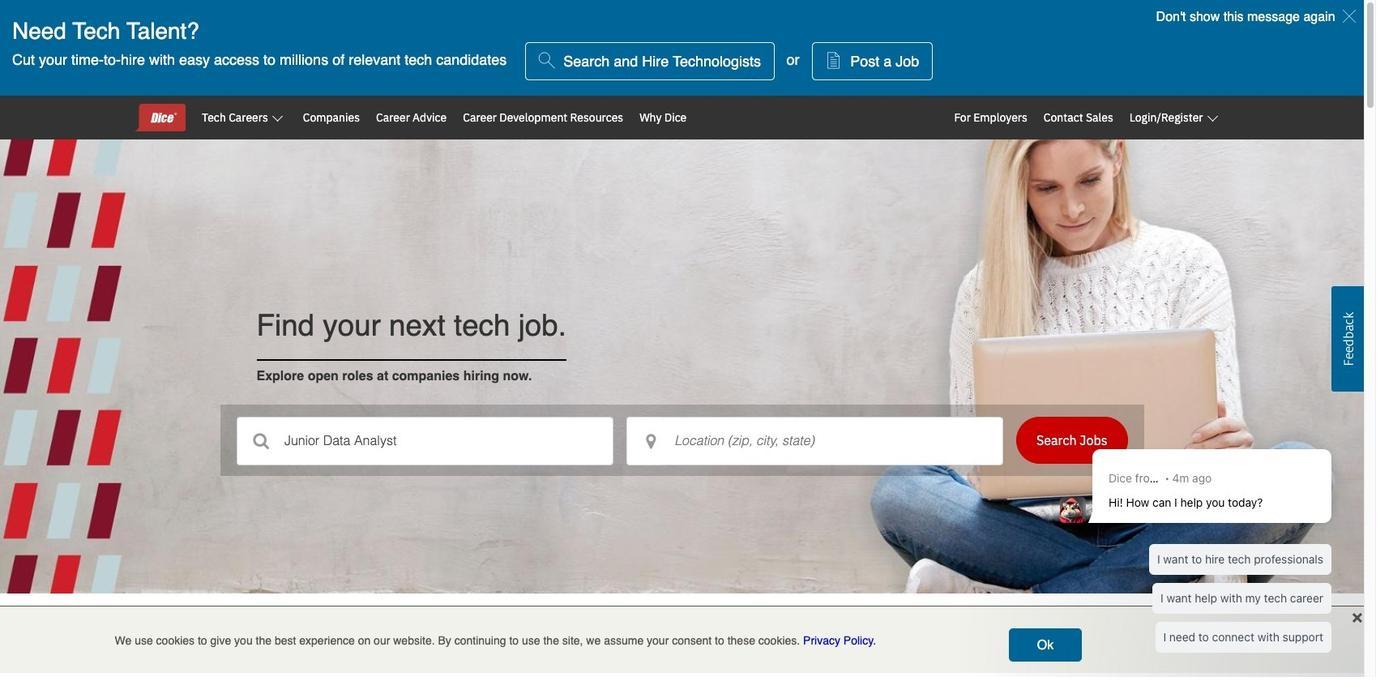 Task type: vqa. For each thing, say whether or not it's contained in the screenshot.
'lg' Icon
yes



Task type: describe. For each thing, give the bounding box(es) containing it.
Job title, skills or company search field
[[272, 417, 614, 466]]

lg image
[[250, 435, 272, 448]]

magnifier image
[[539, 52, 560, 71]]

Location (zip, city, state) search field
[[662, 417, 1004, 466]]



Task type: locate. For each thing, give the bounding box(es) containing it.
dialog
[[1049, 431, 1340, 669]]

use current location image
[[640, 435, 663, 448]]

delete 1 image
[[1340, 10, 1357, 28]]

heading
[[12, 19, 1353, 42]]

document 1 image
[[826, 52, 847, 71]]



